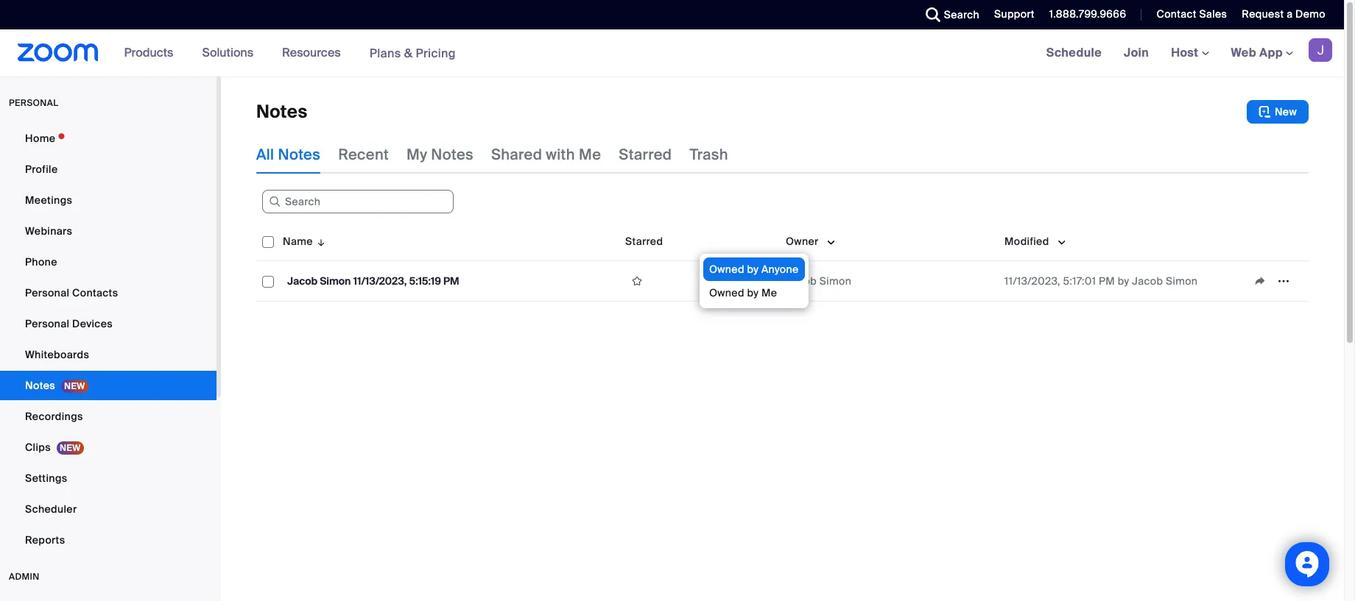 Task type: locate. For each thing, give the bounding box(es) containing it.
support link
[[983, 0, 1039, 29], [994, 7, 1035, 21]]

owned down owned by anyone
[[709, 287, 745, 300]]

my
[[407, 145, 427, 164]]

whiteboards link
[[0, 340, 217, 370]]

request
[[1242, 7, 1284, 21]]

by
[[747, 263, 759, 276], [1118, 275, 1130, 288], [747, 287, 759, 300]]

trash
[[690, 145, 728, 164]]

2 11/13/2023, from the left
[[1005, 275, 1061, 288]]

1 vertical spatial me
[[762, 287, 777, 300]]

starred left trash
[[619, 145, 672, 164]]

1 horizontal spatial me
[[762, 287, 777, 300]]

personal
[[25, 287, 69, 300], [25, 317, 69, 331]]

11/13/2023, left 5:15:19
[[353, 275, 407, 288]]

notes right all
[[278, 145, 321, 164]]

jacob simon
[[786, 275, 852, 288]]

profile picture image
[[1309, 38, 1333, 62]]

web app button
[[1231, 45, 1294, 60]]

2 horizontal spatial simon
[[1166, 275, 1198, 288]]

0 vertical spatial starred
[[619, 145, 672, 164]]

join link
[[1113, 29, 1160, 77]]

all
[[256, 145, 274, 164]]

1 horizontal spatial jacob
[[786, 275, 817, 288]]

2 owned from the top
[[709, 287, 745, 300]]

meetings link
[[0, 186, 217, 215]]

1.888.799.9666 button
[[1039, 0, 1130, 29], [1050, 7, 1127, 21]]

1 horizontal spatial simon
[[820, 275, 852, 288]]

1 owned from the top
[[709, 263, 745, 276]]

0 horizontal spatial simon
[[320, 275, 351, 288]]

1 pm from the left
[[443, 275, 459, 288]]

clips link
[[0, 433, 217, 463]]

0 vertical spatial me
[[579, 145, 601, 164]]

personal devices link
[[0, 309, 217, 339]]

whiteboards
[[25, 348, 89, 362]]

notes right my
[[431, 145, 474, 164]]

contact sales
[[1157, 7, 1227, 21]]

pm right 5:17:01
[[1099, 275, 1115, 288]]

1 jacob from the left
[[287, 275, 318, 288]]

pm right 5:15:19
[[443, 275, 459, 288]]

personal for personal contacts
[[25, 287, 69, 300]]

5:17:01
[[1063, 275, 1096, 288]]

personal for personal devices
[[25, 317, 69, 331]]

recordings
[[25, 410, 83, 424]]

0 horizontal spatial pm
[[443, 275, 459, 288]]

me down anyone
[[762, 287, 777, 300]]

me for owned by me
[[762, 287, 777, 300]]

new button
[[1247, 100, 1309, 124]]

me inside tabs of all notes page tab list
[[579, 145, 601, 164]]

by for anyone
[[747, 263, 759, 276]]

contact sales link
[[1146, 0, 1231, 29], [1157, 7, 1227, 21]]

owned
[[709, 263, 745, 276], [709, 287, 745, 300]]

jacob for jacob simon
[[786, 275, 817, 288]]

jacob
[[287, 275, 318, 288], [786, 275, 817, 288], [1132, 275, 1163, 288]]

1 vertical spatial personal
[[25, 317, 69, 331]]

home link
[[0, 124, 217, 153]]

profile link
[[0, 155, 217, 184]]

simon
[[320, 275, 351, 288], [820, 275, 852, 288], [1166, 275, 1198, 288]]

banner
[[0, 29, 1344, 77]]

0 vertical spatial owned
[[709, 263, 745, 276]]

plans
[[370, 45, 401, 61]]

arrow down image
[[313, 233, 327, 250]]

starred
[[619, 145, 672, 164], [625, 235, 663, 248]]

owner
[[786, 235, 819, 248]]

menu
[[700, 254, 809, 309]]

application containing name
[[256, 222, 1320, 313]]

personal up the whiteboards
[[25, 317, 69, 331]]

1.888.799.9666
[[1050, 7, 1127, 21]]

1 horizontal spatial pm
[[1099, 275, 1115, 288]]

me
[[579, 145, 601, 164], [762, 287, 777, 300]]

notes link
[[0, 371, 217, 401]]

devices
[[72, 317, 113, 331]]

jacob simon 11/13/2023, 5:15:19 pm button
[[283, 272, 464, 291]]

profile
[[25, 163, 58, 176]]

reports
[[25, 534, 65, 547]]

1 vertical spatial owned
[[709, 287, 745, 300]]

pm inside button
[[443, 275, 459, 288]]

11/13/2023,
[[353, 275, 407, 288], [1005, 275, 1061, 288]]

solutions button
[[202, 29, 260, 77]]

simon for jacob simon
[[820, 275, 852, 288]]

products button
[[124, 29, 180, 77]]

personal contacts
[[25, 287, 118, 300]]

by down owned by anyone
[[747, 287, 759, 300]]

personal contacts link
[[0, 278, 217, 308]]

1 simon from the left
[[320, 275, 351, 288]]

request a demo
[[1242, 7, 1326, 21]]

personal down phone
[[25, 287, 69, 300]]

phone
[[25, 256, 57, 269]]

11/13/2023, down modified
[[1005, 275, 1061, 288]]

jacob inside button
[[287, 275, 318, 288]]

plans & pricing link
[[370, 45, 456, 61], [370, 45, 456, 61]]

3 jacob from the left
[[1132, 275, 1163, 288]]

owned up owned by me
[[709, 263, 745, 276]]

with
[[546, 145, 575, 164]]

1 personal from the top
[[25, 287, 69, 300]]

application
[[256, 222, 1320, 313], [1249, 270, 1303, 292]]

jacob down owner
[[786, 275, 817, 288]]

2 personal from the top
[[25, 317, 69, 331]]

owned for owned by anyone
[[709, 263, 745, 276]]

me right with
[[579, 145, 601, 164]]

2 simon from the left
[[820, 275, 852, 288]]

notes up all notes
[[256, 100, 308, 123]]

more options for jacob simon 11/13/2023, 5:15:19 pm image
[[1272, 275, 1296, 288]]

2 jacob from the left
[[786, 275, 817, 288]]

contact
[[1157, 7, 1197, 21]]

pm
[[443, 275, 459, 288], [1099, 275, 1115, 288]]

simon inside jacob simon 11/13/2023, 5:15:19 pm button
[[320, 275, 351, 288]]

1 11/13/2023, from the left
[[353, 275, 407, 288]]

0 horizontal spatial me
[[579, 145, 601, 164]]

notes up recordings
[[25, 379, 55, 393]]

jacob down name
[[287, 275, 318, 288]]

a
[[1287, 7, 1293, 21]]

5:15:19
[[409, 275, 441, 288]]

2 horizontal spatial jacob
[[1132, 275, 1163, 288]]

webinars
[[25, 225, 72, 238]]

&
[[404, 45, 413, 61]]

products
[[124, 45, 173, 60]]

0 horizontal spatial jacob
[[287, 275, 318, 288]]

modified
[[1005, 235, 1049, 248]]

settings link
[[0, 464, 217, 494]]

owned for owned by me
[[709, 287, 745, 300]]

banner containing products
[[0, 29, 1344, 77]]

0 vertical spatial personal
[[25, 287, 69, 300]]

sales
[[1200, 7, 1227, 21]]

notes
[[256, 100, 308, 123], [278, 145, 321, 164], [431, 145, 474, 164], [25, 379, 55, 393]]

by up owned by me
[[747, 263, 759, 276]]

jacob right 5:17:01
[[1132, 275, 1163, 288]]

Search text field
[[262, 190, 454, 214]]

name
[[283, 235, 313, 248]]

solutions
[[202, 45, 253, 60]]

0 horizontal spatial 11/13/2023,
[[353, 275, 407, 288]]

2 pm from the left
[[1099, 275, 1115, 288]]

request a demo link
[[1231, 0, 1344, 29], [1242, 7, 1326, 21]]

schedule
[[1047, 45, 1102, 60]]

1 horizontal spatial 11/13/2023,
[[1005, 275, 1061, 288]]

starred up jacob simon 11/13/2023, 5:15:19 pm unstarred icon
[[625, 235, 663, 248]]

host
[[1171, 45, 1202, 60]]



Task type: describe. For each thing, give the bounding box(es) containing it.
3 simon from the left
[[1166, 275, 1198, 288]]

plans & pricing
[[370, 45, 456, 61]]

app
[[1260, 45, 1283, 60]]

jacob simon 11/13/2023, 5:15:19 pm
[[287, 275, 459, 288]]

clips
[[25, 441, 51, 455]]

by right 5:17:01
[[1118, 275, 1130, 288]]

recent
[[338, 145, 389, 164]]

all notes
[[256, 145, 321, 164]]

11/13/2023, inside button
[[353, 275, 407, 288]]

by for me
[[747, 287, 759, 300]]

web app
[[1231, 45, 1283, 60]]

search button
[[915, 0, 983, 29]]

scheduler
[[25, 503, 77, 516]]

my notes
[[407, 145, 474, 164]]

menu containing owned by anyone
[[700, 254, 809, 309]]

11/13/2023, 5:17:01 pm by jacob simon
[[1005, 275, 1198, 288]]

zoom logo image
[[18, 43, 98, 62]]

schedule link
[[1035, 29, 1113, 77]]

owned by anyone
[[709, 263, 799, 276]]

resources
[[282, 45, 341, 60]]

tabs of all notes page tab list
[[256, 136, 728, 174]]

host button
[[1171, 45, 1209, 60]]

anyone
[[762, 263, 799, 276]]

contacts
[[72, 287, 118, 300]]

product information navigation
[[113, 29, 467, 77]]

search
[[944, 8, 980, 21]]

personal devices
[[25, 317, 113, 331]]

settings
[[25, 472, 67, 485]]

personal menu menu
[[0, 124, 217, 557]]

shared
[[491, 145, 542, 164]]

starred inside tabs of all notes page tab list
[[619, 145, 672, 164]]

home
[[25, 132, 55, 145]]

support
[[994, 7, 1035, 21]]

1 vertical spatial starred
[[625, 235, 663, 248]]

meetings
[[25, 194, 72, 207]]

web
[[1231, 45, 1257, 60]]

webinars link
[[0, 217, 217, 246]]

resources button
[[282, 29, 347, 77]]

pricing
[[416, 45, 456, 61]]

share image
[[1249, 275, 1272, 288]]

owned by me
[[709, 287, 777, 300]]

new
[[1275, 105, 1297, 119]]

jacob simon 11/13/2023, 5:15:19 pm unstarred image
[[625, 275, 649, 288]]

recordings link
[[0, 402, 217, 432]]

personal
[[9, 97, 59, 109]]

reports link
[[0, 526, 217, 555]]

notes inside personal menu menu
[[25, 379, 55, 393]]

phone link
[[0, 248, 217, 277]]

join
[[1124, 45, 1149, 60]]

simon for jacob simon 11/13/2023, 5:15:19 pm
[[320, 275, 351, 288]]

admin
[[9, 572, 40, 583]]

me for shared with me
[[579, 145, 601, 164]]

demo
[[1296, 7, 1326, 21]]

scheduler link
[[0, 495, 217, 524]]

jacob for jacob simon 11/13/2023, 5:15:19 pm
[[287, 275, 318, 288]]

meetings navigation
[[1035, 29, 1344, 77]]

shared with me
[[491, 145, 601, 164]]



Task type: vqa. For each thing, say whether or not it's contained in the screenshot.
no
no



